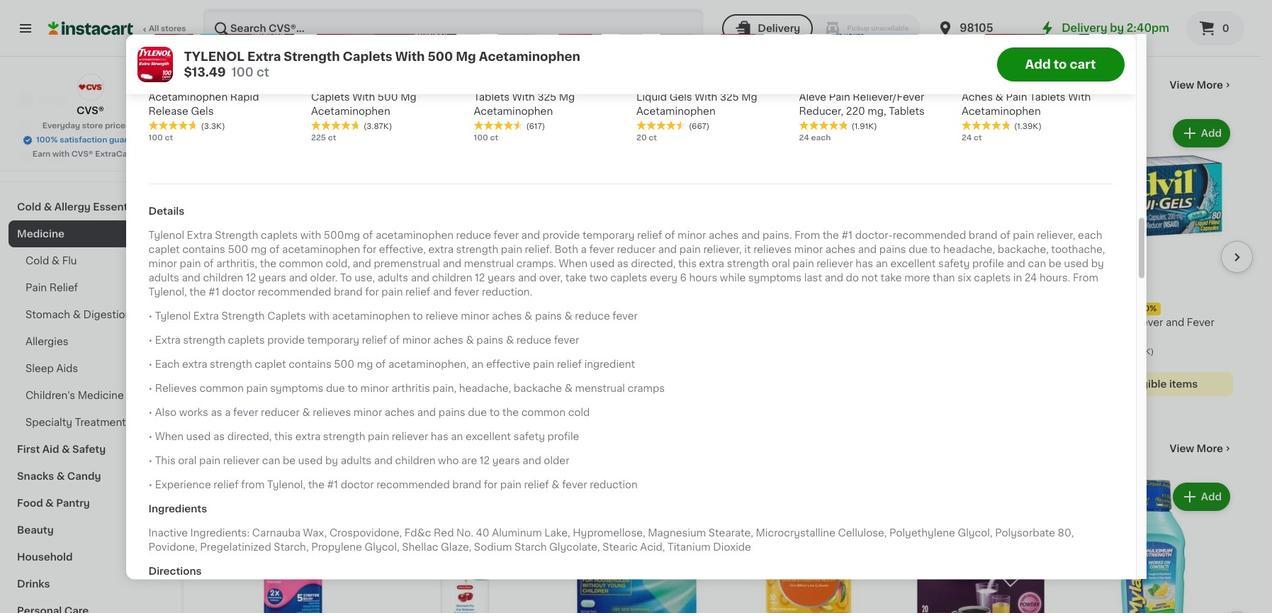 Task type: vqa. For each thing, say whether or not it's contained in the screenshot.
With inside the TYLENOL Regular Strength Tablets With 325 Mg Acetaminophen
yes



Task type: locate. For each thing, give the bounding box(es) containing it.
• for • also works as a fever reducer & relieves minor aches and pains due to the common cold
[[149, 408, 153, 418]]

mg for 22
[[401, 92, 417, 102]]

2 take from the left
[[881, 273, 902, 283]]

profile inside tylenol extra strength caplets with 500mg of acetaminophen reduce fever and provide temporary relief of minor aches and pains. from the #1 doctor-recommended brand of pain reliever, each caplet contains 500 mg of acetaminophen for effective, extra strength pain relief. both a fever reducer and pain reliever, it relieves minor aches and pains due to headache, backache, toothache, minor pain of arthritis, the common cold, and premenstrual and menstrual cramps. when used as directed, this extra strength oral pain reliever has an excellent safety profile and can be used by adults and children 12 years and older. to use, adults and children 12 years and over, take two caplets every 6 hours while symptoms last and do not take more than six caplets in 24 hours. from tylenol, the #1 doctor recommended brand for pain relief and fever reduction.
[[973, 259, 1004, 269]]

49 inside the $ 16 49
[[175, 60, 186, 67]]

as for • when used as directed, this extra strength pain reliever has an excellent safety profile
[[213, 432, 225, 442]]

cold & flu link
[[9, 247, 172, 274]]

13
[[393, 284, 409, 299]]

gels up (3.3k)
[[191, 106, 214, 116]]

medicine
[[17, 229, 65, 239], [645, 303, 691, 313], [78, 391, 124, 401]]

99 inside $ 12 99
[[500, 60, 510, 67]]

cvs® up store
[[77, 106, 104, 116]]

ingredients:
[[190, 528, 250, 538]]

a right both
[[581, 245, 587, 255]]

tylenol extra strength caplets with 500 mg acetaminophen for 7
[[213, 303, 334, 342]]

0 horizontal spatial can
[[262, 456, 280, 466]]

$ inside $ 12 99
[[477, 60, 482, 67]]

$ inside the $ 13 49
[[388, 285, 393, 293]]

each up the toothache,
[[1078, 231, 1103, 240]]

used up two
[[590, 259, 615, 269]]

eligible inside product group
[[786, 16, 823, 26]]

children up 7
[[203, 273, 243, 283]]

used down works
[[186, 432, 211, 442]]

& left the allergy
[[44, 202, 52, 212]]

recommended down older.
[[258, 287, 331, 297]]

more for pain relief
[[1197, 80, 1224, 90]]

2 horizontal spatial adults
[[378, 273, 408, 283]]

see eligible items button
[[385, 0, 545, 19], [557, 0, 717, 19], [213, 9, 373, 33], [729, 9, 889, 33], [1073, 372, 1234, 396]]

1 item carousel region from the top
[[213, 111, 1253, 418]]

2 vertical spatial medicine
[[78, 391, 124, 401]]

lists
[[40, 152, 64, 162]]

take right not
[[881, 273, 902, 283]]

delivery for delivery
[[758, 23, 801, 33]]

49 for 7
[[231, 285, 242, 293]]

product group containing see eligible items
[[729, 0, 889, 48]]

1 horizontal spatial symptoms
[[749, 273, 802, 283]]

provide
[[543, 231, 580, 240], [267, 335, 305, 345]]

0 vertical spatial reliever
[[817, 259, 853, 269]]

effective,
[[379, 245, 426, 255]]

100 for 13
[[385, 359, 399, 367]]

0 vertical spatial from
[[795, 231, 820, 240]]

tablets down "reliever/fever"
[[889, 106, 925, 116]]

0 vertical spatial safety
[[939, 259, 970, 269]]

0 vertical spatial excellent
[[891, 259, 936, 269]]

directed, up "from" on the bottom of page
[[227, 432, 272, 442]]

view more for pain relief
[[1170, 80, 1224, 90]]

tylenol inside tylenol 8 hour muscle aches & pain tablets with acetaminophen
[[962, 78, 1009, 88]]

allergies
[[26, 337, 68, 347]]

children's medicine
[[26, 391, 124, 401]]

buy for buy 1, get 1 for 50%
[[1077, 305, 1093, 313]]

essentials
[[93, 202, 145, 212]]

2 horizontal spatial common
[[522, 408, 566, 418]]

24 ct for tylenol extra strength caplets with 500 mg acetaminophen
[[213, 359, 233, 367]]

99 for 22
[[340, 60, 351, 67]]

0 vertical spatial each
[[811, 134, 831, 142]]

1 view from the top
[[1170, 80, 1195, 90]]

beauty
[[17, 525, 54, 535]]

1 vertical spatial as
[[211, 408, 222, 418]]

2 vertical spatial brand
[[453, 480, 481, 490]]

0 vertical spatial it
[[62, 123, 69, 133]]

minor up • when used as directed, this extra strength pain reliever has an excellent safety profile
[[354, 408, 382, 418]]

eligible inside 'item carousel' region
[[1130, 379, 1167, 389]]

with
[[52, 150, 70, 158], [300, 231, 321, 240], [309, 311, 330, 321]]

inactive ingredients: carnauba wax, crospovidone, fd&c red no. 40 aluminum lake, hypromellose, magnesium stearate, microcrystalline cellulose, polyethylene glycol, polysorbate 80, povidone, pregelatinized starch, propylene glycol, shellac glaze, sodium starch glycolate, stearic acid, titanium dioxide
[[149, 528, 1074, 552]]

by down the toothache,
[[1092, 259, 1104, 269]]

1 vertical spatial pain relief
[[26, 283, 78, 293]]

0 horizontal spatial it
[[62, 123, 69, 133]]

hypromellose,
[[573, 528, 646, 538]]

aches down • relieves common pain symptoms due to minor arthritis pain, headache, backache & menstrual cramps
[[385, 408, 415, 418]]

$15.49 element
[[1073, 283, 1234, 301]]

item carousel region containing add
[[213, 474, 1253, 613]]

more for stomach & digestion
[[1197, 444, 1224, 454]]

1 horizontal spatial by
[[1092, 259, 1104, 269]]

0 vertical spatial due
[[909, 245, 928, 255]]

7 • from the top
[[149, 456, 153, 466]]

a right works
[[225, 408, 231, 418]]

2 99 from the left
[[500, 60, 510, 67]]

100 for 12
[[474, 134, 488, 142]]

cold down medicine link
[[26, 256, 49, 266]]

view more for stomach & digestion
[[1170, 444, 1224, 454]]

profile up older
[[548, 432, 579, 442]]

$13.49
[[184, 66, 226, 77]]

doctor inside tylenol extra strength caplets with 500mg of acetaminophen reduce fever and provide temporary relief of minor aches and pains. from the #1 doctor-recommended brand of pain reliever, each caplet contains 500 mg of acetaminophen for effective, extra strength pain relief. both a fever reducer and pain reliever, it relieves minor aches and pains due to headache, backache, toothache, minor pain of arthritis, the common cold, and premenstrual and menstrual cramps. when used as directed, this extra strength oral pain reliever has an excellent safety profile and can be used by adults and children 12 years and older. to use, adults and children 12 years and over, take two caplets every 6 hours while symptoms last and do not take more than six caplets in 24 hours. from tylenol, the #1 doctor recommended brand for pain relief and fever reduction.
[[222, 287, 255, 297]]

caplets
[[343, 50, 393, 62], [311, 92, 350, 102], [267, 311, 306, 321], [213, 318, 251, 328], [385, 318, 423, 328]]

0 vertical spatial item carousel region
[[213, 111, 1253, 418]]

0 vertical spatial doctor
[[222, 287, 255, 297]]

items inside product group
[[826, 16, 854, 26]]

tylenol inside tylenol extra strength caplets with 500 mg acetaminophen $13.49 100 ct
[[184, 50, 245, 62]]

the left doctor-
[[823, 231, 839, 240]]

0 horizontal spatial has
[[431, 432, 449, 442]]

are
[[462, 456, 477, 466]]

0 vertical spatial digestion
[[83, 310, 131, 320]]

tylenol up $13.49
[[184, 50, 245, 62]]

0 horizontal spatial this
[[274, 432, 293, 442]]

98105 button
[[937, 9, 1022, 48]]

1 vertical spatial contains
[[289, 360, 332, 369]]

1 fsa/hsa button from the left
[[729, 116, 889, 369]]

0 vertical spatial be
[[1049, 259, 1062, 269]]

glycol, left 'polysorbate'
[[958, 528, 993, 538]]

has up not
[[856, 259, 874, 269]]

temporary down older.
[[307, 335, 360, 345]]

1 take from the left
[[566, 273, 587, 283]]

reduce left 8.3
[[517, 335, 552, 345]]

reliever/fever
[[853, 92, 925, 102]]

buy for buy it again
[[40, 123, 60, 133]]

recommended
[[893, 231, 966, 240], [258, 287, 331, 297], [377, 480, 450, 490]]

regular
[[524, 78, 562, 88], [687, 78, 725, 88]]

used
[[590, 259, 615, 269], [1064, 259, 1089, 269], [186, 432, 211, 442], [298, 456, 323, 466]]

1 vertical spatial from
[[1073, 273, 1099, 283]]

0 vertical spatial view more
[[1170, 80, 1224, 90]]

delivery inside button
[[758, 23, 801, 33]]

tylenol inside tylenol extra strength caplets with 500mg of acetaminophen reduce fever and provide temporary relief of minor aches and pains. from the #1 doctor-recommended brand of pain reliever, each caplet contains 500 mg of acetaminophen for effective, extra strength pain relief. both a fever reducer and pain reliever, it relieves minor aches and pains due to headache, backache, toothache, minor pain of arthritis, the common cold, and premenstrual and menstrual cramps. when used as directed, this extra strength oral pain reliever has an excellent safety profile and can be used by adults and children 12 years and older. to use, adults and children 12 years and over, take two caplets every 6 hours while symptoms last and do not take more than six caplets in 24 hours. from tylenol, the #1 doctor recommended brand for pain relief and fever reduction.
[[149, 231, 184, 240]]

1 horizontal spatial stomach & digestion link
[[213, 440, 380, 457]]

99 right 22
[[340, 60, 351, 67]]

due up the more
[[909, 245, 928, 255]]

delivery for delivery by 2:40pm
[[1062, 23, 1108, 33]]

medicine up cold & flu
[[17, 229, 65, 239]]

2 more from the top
[[1197, 444, 1224, 454]]

• for • this oral pain reliever can be used by adults and children who are 12 years and older
[[149, 456, 153, 466]]

to
[[1054, 58, 1067, 69], [931, 245, 941, 255], [413, 311, 423, 321], [348, 384, 358, 394], [490, 408, 500, 418]]

1 horizontal spatial mg
[[357, 360, 373, 369]]

pain inside advil pain reliever and fever reducer (2.92k)
[[1100, 318, 1121, 328]]

strength inside tylenol regular strength tablets with 325 mg acetaminophen
[[565, 78, 608, 88]]

stomach & digestion
[[26, 310, 131, 320], [213, 441, 380, 456]]

0 horizontal spatial 99
[[340, 60, 351, 67]]

mg up arthritis,
[[251, 245, 267, 255]]

2 regular from the left
[[687, 78, 725, 88]]

cvs® logo image
[[77, 74, 104, 101]]

from down the toothache,
[[1073, 273, 1099, 283]]

propylene
[[311, 542, 362, 552]]

acetaminophen up tylenol regular strength tablets with 325 mg acetaminophen
[[479, 50, 581, 62]]

99 inside $ 22 99
[[340, 60, 351, 67]]

8.3
[[557, 345, 570, 353]]

stomach & digestion up allergies link at the bottom left
[[26, 310, 131, 320]]

delivery by 2:40pm
[[1062, 23, 1170, 33]]

2 view more link from the top
[[1170, 442, 1234, 456]]

100 ct for 13
[[385, 359, 409, 367]]

0 vertical spatial tylenol,
[[149, 287, 187, 297]]

relieves down pains.
[[754, 245, 792, 255]]

1 • from the top
[[149, 311, 153, 321]]

& inside 'link'
[[57, 471, 65, 481]]

0 horizontal spatial flu
[[62, 256, 77, 266]]

an left effective
[[472, 360, 484, 369]]

$ inside $ 22 99
[[314, 60, 319, 67]]

acetaminophen,
[[388, 360, 469, 369]]

regular up (667)
[[687, 78, 725, 88]]

2:40pm
[[1127, 23, 1170, 33]]

regular up (617)
[[524, 78, 562, 88]]

strength inside tylenol regular strength liquid gels with 325 mg acetaminophen
[[727, 78, 771, 88]]

years left older.
[[259, 273, 286, 283]]

2 view more from the top
[[1170, 444, 1224, 454]]

strength up • this oral pain reliever can be used by adults and children who are 12 years and older
[[323, 432, 365, 442]]

relief
[[637, 231, 662, 240], [406, 287, 431, 297], [362, 335, 387, 345], [557, 360, 582, 369], [214, 480, 239, 490], [524, 480, 549, 490]]

symptoms inside tylenol extra strength caplets with 500mg of acetaminophen reduce fever and provide temporary relief of minor aches and pains. from the #1 doctor-recommended brand of pain reliever, each caplet contains 500 mg of acetaminophen for effective, extra strength pain relief. both a fever reducer and pain reliever, it relieves minor aches and pains due to headache, backache, toothache, minor pain of arthritis, the common cold, and premenstrual and menstrual cramps. when used as directed, this extra strength oral pain reliever has an excellent safety profile and can be used by adults and children 12 years and older. to use, adults and children 12 years and over, take two caplets every 6 hours while symptoms last and do not take more than six caplets in 24 hours. from tylenol, the #1 doctor recommended brand for pain relief and fever reduction.
[[749, 273, 802, 283]]

excellent
[[891, 259, 936, 269], [466, 432, 511, 442]]

2 horizontal spatial 100 ct
[[474, 134, 498, 142]]

oral down pains.
[[772, 259, 790, 269]]

500mg
[[324, 231, 360, 240]]

tylenol, right "from" on the bottom of page
[[267, 480, 306, 490]]

0 horizontal spatial fsa/hsa button
[[729, 116, 889, 369]]

0 horizontal spatial an
[[451, 432, 463, 442]]

mg for 7
[[302, 318, 318, 328]]

acetaminophen inside tylenol extra strength caplets with 500 mg acetaminophen $13.49 100 ct
[[479, 50, 581, 62]]

1 more from the top
[[1197, 80, 1224, 90]]

22
[[319, 59, 338, 74]]

profile
[[973, 259, 1004, 269], [548, 432, 579, 442]]

excellent up the more
[[891, 259, 936, 269]]

caplets right two
[[611, 273, 647, 283]]

1 horizontal spatial glycol,
[[958, 528, 993, 538]]

1 vertical spatial has
[[431, 432, 449, 442]]

1 vertical spatial buy
[[1077, 305, 1093, 313]]

$ for 12
[[477, 60, 482, 67]]

12
[[482, 59, 498, 74], [246, 273, 256, 283], [475, 273, 485, 283], [480, 456, 490, 466]]

mg,
[[868, 106, 887, 116]]

flu
[[62, 256, 77, 266], [557, 318, 572, 328]]

reliever inside tylenol extra strength caplets with 500mg of acetaminophen reduce fever and provide temporary relief of minor aches and pains. from the #1 doctor-recommended brand of pain reliever, each caplet contains 500 mg of acetaminophen for effective, extra strength pain relief. both a fever reducer and pain reliever, it relieves minor aches and pains due to headache, backache, toothache, minor pain of arthritis, the common cold, and premenstrual and menstrual cramps. when used as directed, this extra strength oral pain reliever has an excellent safety profile and can be used by adults and children 12 years and older. to use, adults and children 12 years and over, take two caplets every 6 hours while symptoms last and do not take more than six caplets in 24 hours. from tylenol, the #1 doctor recommended brand for pain relief and fever reduction.
[[817, 259, 853, 269]]

0 horizontal spatial doctor
[[222, 287, 255, 297]]

2 vertical spatial reliever
[[223, 456, 260, 466]]

0 horizontal spatial reducer
[[261, 408, 300, 418]]

more
[[1197, 80, 1224, 90], [1197, 444, 1224, 454]]

8 • from the top
[[149, 480, 153, 490]]

24 inside 'item carousel' region
[[213, 359, 223, 367]]

extra up the "premenstrual" on the top left of page
[[429, 245, 454, 255]]

16
[[157, 59, 173, 74]]

2 view from the top
[[1170, 444, 1195, 454]]

tylenol extra strength caplets with 500 mg acetaminophen $13.49 100 ct
[[184, 50, 581, 77]]

buy inside 'item carousel' region
[[1077, 305, 1093, 313]]

acetaminophen up • extra strength caplets provide temporary relief of minor aches & pains & reduce fever
[[332, 311, 410, 321]]

fever up two
[[589, 245, 615, 255]]

drinks link
[[9, 571, 172, 598]]

delivery button
[[723, 14, 813, 43]]

1 horizontal spatial #1
[[327, 480, 338, 490]]

fsa/hsa right hours
[[730, 269, 767, 276]]

to up • also works as a fever reducer & relieves minor aches and pains due to the common cold
[[348, 384, 358, 394]]

0 horizontal spatial pain relief link
[[9, 274, 172, 301]]

items inside 'item carousel' region
[[1170, 379, 1198, 389]]

24 right each
[[213, 359, 223, 367]]

$ inside the $ 16 49
[[151, 60, 157, 67]]

$ inside $ 7 49
[[216, 285, 221, 293]]

magnesium
[[648, 528, 706, 538]]

strength inside tylenol extra strength caplets with 500 mg acetaminophen $13.49 100 ct
[[284, 50, 340, 62]]

buy left 1, on the right
[[1077, 305, 1093, 313]]

tylenol inside tylenol extra strength acetaminophen rapid release gels
[[149, 78, 196, 88]]

1 325 from the left
[[538, 92, 557, 102]]

20
[[637, 134, 647, 142]]

0 horizontal spatial stomach & digestion link
[[9, 301, 172, 328]]

ct
[[257, 66, 269, 77], [165, 134, 173, 142], [328, 134, 336, 142], [490, 134, 498, 142], [649, 134, 657, 142], [974, 134, 982, 142], [225, 359, 233, 367], [401, 359, 409, 367]]

glycol, down crospovidone,
[[365, 542, 400, 552]]

do
[[846, 273, 859, 283]]

100 inside product group
[[385, 359, 399, 367]]

cart
[[1070, 58, 1096, 69]]

49 for 13
[[411, 285, 422, 293]]

8.3 oz
[[557, 345, 581, 353]]

0 horizontal spatial 325
[[538, 92, 557, 102]]

ct inside tylenol extra strength caplets with 500 mg acetaminophen $13.49 100 ct
[[257, 66, 269, 77]]

&
[[996, 92, 1004, 102], [44, 202, 52, 212], [52, 256, 60, 266], [73, 310, 81, 320], [525, 311, 533, 321], [565, 311, 573, 321], [466, 335, 474, 345], [506, 335, 514, 345], [565, 384, 573, 394], [302, 408, 310, 418], [287, 441, 300, 456], [62, 445, 70, 454], [57, 471, 65, 481], [552, 480, 560, 490], [45, 498, 54, 508]]

item carousel region containing 7
[[213, 111, 1253, 418]]

safety inside tylenol extra strength caplets with 500mg of acetaminophen reduce fever and provide temporary relief of minor aches and pains. from the #1 doctor-recommended brand of pain reliever, each caplet contains 500 mg of acetaminophen for effective, extra strength pain relief. both a fever reducer and pain reliever, it relieves minor aches and pains due to headache, backache, toothache, minor pain of arthritis, the common cold, and premenstrual and menstrual cramps. when used as directed, this extra strength oral pain reliever has an excellent safety profile and can be used by adults and children 12 years and older. to use, adults and children 12 years and over, take two caplets every 6 hours while symptoms last and do not take more than six caplets in 24 hours. from tylenol, the #1 doctor recommended brand for pain relief and fever reduction.
[[939, 259, 970, 269]]

2 vertical spatial #1
[[327, 480, 338, 490]]

use,
[[355, 273, 375, 283]]

medicine inside children's medicine link
[[78, 391, 124, 401]]

cold for cold & flu
[[26, 256, 49, 266]]

500 inside tylenol extra strength caplets with 500mg of acetaminophen reduce fever and provide temporary relief of minor aches and pains. from the #1 doctor-recommended brand of pain reliever, each caplet contains 500 mg of acetaminophen for effective, extra strength pain relief. both a fever reducer and pain reliever, it relieves minor aches and pains due to headache, backache, toothache, minor pain of arthritis, the common cold, and premenstrual and menstrual cramps. when used as directed, this extra strength oral pain reliever has an excellent safety profile and can be used by adults and children 12 years and older. to use, adults and children 12 years and over, take two caplets every 6 hours while symptoms last and do not take more than six caplets in 24 hours. from tylenol, the #1 doctor recommended brand for pain relief and fever reduction.
[[228, 245, 248, 255]]

pain down $13.49
[[213, 78, 247, 92]]

• for • when used as directed, this extra strength pain reliever has an excellent safety profile
[[149, 432, 153, 442]]

• for • each extra strength caplet contains 500 mg of acetaminophen, an effective pain relief ingredient
[[149, 360, 153, 369]]

0 vertical spatial reliever,
[[1037, 231, 1076, 240]]

2 horizontal spatial reliever
[[817, 259, 853, 269]]

to inside tylenol extra strength caplets with 500mg of acetaminophen reduce fever and provide temporary relief of minor aches and pains. from the #1 doctor-recommended brand of pain reliever, each caplet contains 500 mg of acetaminophen for effective, extra strength pain relief. both a fever reducer and pain reliever, it relieves minor aches and pains due to headache, backache, toothache, minor pain of arthritis, the common cold, and premenstrual and menstrual cramps. when used as directed, this extra strength oral pain reliever has an excellent safety profile and can be used by adults and children 12 years and older. to use, adults and children 12 years and over, take two caplets every 6 hours while symptoms last and do not take more than six caplets in 24 hours. from tylenol, the #1 doctor recommended brand for pain relief and fever reduction.
[[931, 245, 941, 255]]

0 horizontal spatial regular
[[524, 78, 562, 88]]

product group
[[729, 0, 889, 48], [213, 116, 373, 369], [385, 116, 545, 369], [557, 116, 717, 355], [729, 116, 889, 412], [901, 116, 1062, 368], [1073, 116, 1234, 396], [213, 480, 373, 613], [385, 480, 545, 613], [1073, 480, 1234, 613]]

extra
[[429, 245, 454, 255], [699, 259, 725, 269], [182, 360, 207, 369], [295, 432, 321, 442]]

treatments
[[75, 418, 132, 427]]

100 ct for 12
[[474, 134, 498, 142]]

1 horizontal spatial take
[[881, 273, 902, 283]]

reduction
[[590, 480, 638, 490]]

excellent inside tylenol extra strength caplets with 500mg of acetaminophen reduce fever and provide temporary relief of minor aches and pains. from the #1 doctor-recommended brand of pain reliever, each caplet contains 500 mg of acetaminophen for effective, extra strength pain relief. both a fever reducer and pain reliever, it relieves minor aches and pains due to headache, backache, toothache, minor pain of arthritis, the common cold, and premenstrual and menstrual cramps. when used as directed, this extra strength oral pain reliever has an excellent safety profile and can be used by adults and children 12 years and older. to use, adults and children 12 years and over, take two caplets every 6 hours while symptoms last and do not take more than six caplets in 24 hours. from tylenol, the #1 doctor recommended brand for pain relief and fever reduction.
[[891, 259, 936, 269]]

0 vertical spatial pain relief
[[213, 78, 296, 92]]

medicine up treatments
[[78, 391, 124, 401]]

item carousel region
[[213, 111, 1253, 418], [213, 474, 1253, 613]]

tylenol extra strength caplets with 500 mg acetaminophen up 'acetaminophen,' at the bottom
[[385, 303, 506, 342]]

1 vertical spatial with
[[300, 231, 321, 240]]

(2.92k)
[[1125, 348, 1154, 356]]

adults up '13'
[[378, 273, 408, 283]]

caplet
[[149, 245, 180, 255], [255, 360, 286, 369]]

extra right each
[[182, 360, 207, 369]]

mg inside tylenol extra strength caplets with 500mg of acetaminophen reduce fever and provide temporary relief of minor aches and pains. from the #1 doctor-recommended brand of pain reliever, each caplet contains 500 mg of acetaminophen for effective, extra strength pain relief. both a fever reducer and pain reliever, it relieves minor aches and pains due to headache, backache, toothache, minor pain of arthritis, the common cold, and premenstrual and menstrual cramps. when used as directed, this extra strength oral pain reliever has an excellent safety profile and can be used by adults and children 12 years and older. to use, adults and children 12 years and over, take two caplets every 6 hours while symptoms last and do not take more than six caplets in 24 hours. from tylenol, the #1 doctor recommended brand for pain relief and fever reduction.
[[251, 245, 267, 255]]

mg for 13
[[474, 318, 490, 328]]

mg
[[251, 245, 267, 255], [357, 360, 373, 369]]

pains down doctor-
[[880, 245, 907, 255]]

relief up • each extra strength caplet contains 500 mg of acetaminophen, an effective pain relief ingredient
[[362, 335, 387, 345]]

0 vertical spatial buy
[[40, 123, 60, 133]]

1 vertical spatial more
[[1197, 444, 1224, 454]]

24 right in
[[1025, 273, 1037, 283]]

oz
[[571, 345, 581, 353]]

gels inside tylenol regular strength liquid gels with 325 mg acetaminophen
[[670, 92, 692, 102]]

1 view more link from the top
[[1170, 78, 1234, 92]]

1 view more from the top
[[1170, 80, 1224, 90]]

1 vertical spatial oral
[[178, 456, 197, 466]]

product group containing 13
[[385, 116, 545, 369]]

with left 500mg
[[300, 231, 321, 240]]

6 • from the top
[[149, 432, 153, 442]]

0 vertical spatial mg
[[251, 245, 267, 255]]

1 horizontal spatial medicine
[[78, 391, 124, 401]]

digestion up allergies link at the bottom left
[[83, 310, 131, 320]]

2 325 from the left
[[720, 92, 739, 102]]

4 • from the top
[[149, 384, 153, 394]]

mg inside tylenol regular strength tablets with 325 mg acetaminophen
[[559, 92, 575, 102]]

3 • from the top
[[149, 360, 153, 369]]

0 horizontal spatial common
[[200, 384, 244, 394]]

1 vertical spatial view more
[[1170, 444, 1224, 454]]

strength right each
[[210, 360, 252, 369]]

temporary up two
[[583, 231, 635, 240]]

digestion up • this oral pain reliever can be used by adults and children who are 12 years and older
[[303, 441, 380, 456]]

2 horizontal spatial tablets
[[1030, 92, 1066, 102]]

headache,
[[943, 245, 995, 255], [459, 384, 511, 394]]

it inside tylenol extra strength caplets with 500mg of acetaminophen reduce fever and provide temporary relief of minor aches and pains. from the #1 doctor-recommended brand of pain reliever, each caplet contains 500 mg of acetaminophen for effective, extra strength pain relief. both a fever reducer and pain reliever, it relieves minor aches and pains due to headache, backache, toothache, minor pain of arthritis, the common cold, and premenstrual and menstrual cramps. when used as directed, this extra strength oral pain reliever has an excellent safety profile and can be used by adults and children 12 years and older. to use, adults and children 12 years and over, take two caplets every 6 hours while symptoms last and do not take more than six caplets in 24 hours. from tylenol, the #1 doctor recommended brand for pain relief and fever reduction.
[[745, 245, 751, 255]]

0 horizontal spatial be
[[283, 456, 296, 466]]

acetaminophen up cold,
[[282, 245, 360, 255]]

2 item carousel region from the top
[[213, 474, 1253, 613]]

to down effective
[[490, 408, 500, 418]]

0 vertical spatial temporary
[[583, 231, 635, 240]]

regular inside tylenol regular strength liquid gels with 325 mg acetaminophen
[[687, 78, 725, 88]]

cold for cold & allergy essentials
[[17, 202, 41, 212]]

1 horizontal spatial reduce
[[517, 335, 552, 345]]

common down backache
[[522, 408, 566, 418]]

acetaminophen inside tylenol 8 hour muscle aches & pain tablets with acetaminophen
[[962, 106, 1041, 116]]

1 horizontal spatial directed,
[[631, 259, 676, 269]]

1 horizontal spatial profile
[[973, 259, 1004, 269]]

pain inside tylenol 8 hour muscle aches & pain tablets with acetaminophen
[[1006, 92, 1028, 102]]

relieve
[[426, 311, 458, 321]]

reduce inside tylenol extra strength caplets with 500mg of acetaminophen reduce fever and provide temporary relief of minor aches and pains. from the #1 doctor-recommended brand of pain reliever, each caplet contains 500 mg of acetaminophen for effective, extra strength pain relief. both a fever reducer and pain reliever, it relieves minor aches and pains due to headache, backache, toothache, minor pain of arthritis, the common cold, and premenstrual and menstrual cramps. when used as directed, this extra strength oral pain reliever has an excellent safety profile and can be used by adults and children 12 years and older. to use, adults and children 12 years and over, take two caplets every 6 hours while symptoms last and do not take more than six caplets in 24 hours. from tylenol, the #1 doctor recommended brand for pain relief and fever reduction.
[[456, 231, 491, 240]]

a inside tylenol extra strength caplets with 500mg of acetaminophen reduce fever and provide temporary relief of minor aches and pains. from the #1 doctor-recommended brand of pain reliever, each caplet contains 500 mg of acetaminophen for effective, extra strength pain relief. both a fever reducer and pain reliever, it relieves minor aches and pains due to headache, backache, toothache, minor pain of arthritis, the common cold, and premenstrual and menstrual cramps. when used as directed, this extra strength oral pain reliever has an excellent safety profile and can be used by adults and children 12 years and older. to use, adults and children 12 years and over, take two caplets every 6 hours while symptoms last and do not take more than six caplets in 24 hours. from tylenol, the #1 doctor recommended brand for pain relief and fever reduction.
[[581, 245, 587, 255]]

1 horizontal spatial it
[[745, 245, 751, 255]]

relief up every
[[637, 231, 662, 240]]

49 right '13'
[[411, 285, 422, 293]]

menstrual
[[464, 259, 514, 269], [575, 384, 625, 394]]

tylenol extra strength caplets with 500 mg acetaminophen down $ 7 49
[[213, 303, 334, 342]]

lists link
[[9, 142, 172, 171]]

be inside tylenol extra strength caplets with 500mg of acetaminophen reduce fever and provide temporary relief of minor aches and pains. from the #1 doctor-recommended brand of pain reliever, each caplet contains 500 mg of acetaminophen for effective, extra strength pain relief. both a fever reducer and pain reliever, it relieves minor aches and pains due to headache, backache, toothache, minor pain of arthritis, the common cold, and premenstrual and menstrual cramps. when used as directed, this extra strength oral pain reliever has an excellent safety profile and can be used by adults and children 12 years and older. to use, adults and children 12 years and over, take two caplets every 6 hours while symptoms last and do not take more than six caplets in 24 hours. from tylenol, the #1 doctor recommended brand for pain relief and fever reduction.
[[1049, 259, 1062, 269]]

cvs® down satisfaction
[[71, 150, 93, 158]]

ingredient
[[585, 360, 635, 369]]

0 horizontal spatial relief
[[49, 283, 78, 293]]

stomach
[[26, 310, 70, 320], [213, 441, 283, 456]]

1 vertical spatial directed,
[[227, 432, 272, 442]]

caplets inside tylenol extra strength caplets with 500 mg acetaminophen $13.49 100 ct
[[343, 50, 393, 62]]

& down older
[[552, 480, 560, 490]]

povidone,
[[149, 542, 198, 552]]

#1 down • this oral pain reliever can be used by adults and children who are 12 years and older
[[327, 480, 338, 490]]

24 ct inside product group
[[213, 359, 233, 367]]

49 inside $ 7 49
[[231, 285, 242, 293]]

pain
[[1013, 231, 1035, 240], [501, 245, 522, 255], [680, 245, 701, 255], [180, 259, 201, 269], [793, 259, 814, 269], [382, 287, 403, 297], [533, 360, 555, 369], [246, 384, 268, 394], [368, 432, 389, 442], [199, 456, 221, 466], [500, 480, 522, 490]]

for
[[363, 245, 377, 255], [365, 287, 379, 297], [694, 303, 708, 313], [484, 480, 498, 490]]

reduce up oz
[[575, 311, 610, 321]]

for inside theraflu daytime medicine for flu symptom relief
[[694, 303, 708, 313]]

cramps.
[[517, 259, 557, 269]]

0 vertical spatial with
[[52, 150, 70, 158]]

caplet inside tylenol extra strength caplets with 500mg of acetaminophen reduce fever and provide temporary relief of minor aches and pains. from the #1 doctor-recommended brand of pain reliever, each caplet contains 500 mg of acetaminophen for effective, extra strength pain relief. both a fever reducer and pain reliever, it relieves minor aches and pains due to headache, backache, toothache, minor pain of arthritis, the common cold, and premenstrual and menstrual cramps. when used as directed, this extra strength oral pain reliever has an excellent safety profile and can be used by adults and children 12 years and older. to use, adults and children 12 years and over, take two caplets every 6 hours while symptoms last and do not take more than six caplets in 24 hours. from tylenol, the #1 doctor recommended brand for pain relief and fever reduction.
[[149, 245, 180, 255]]

0 vertical spatial when
[[559, 259, 588, 269]]

100 for 16
[[149, 134, 163, 142]]

1 vertical spatial view more link
[[1170, 442, 1234, 456]]

2 • from the top
[[149, 335, 153, 345]]

100 ct for 16
[[149, 134, 173, 142]]

provide inside tylenol extra strength caplets with 500mg of acetaminophen reduce fever and provide temporary relief of minor aches and pains. from the #1 doctor-recommended brand of pain reliever, each caplet contains 500 mg of acetaminophen for effective, extra strength pain relief. both a fever reducer and pain reliever, it relieves minor aches and pains due to headache, backache, toothache, minor pain of arthritis, the common cold, and premenstrual and menstrual cramps. when used as directed, this extra strength oral pain reliever has an excellent safety profile and can be used by adults and children 12 years and older. to use, adults and children 12 years and over, take two caplets every 6 hours while symptoms last and do not take more than six caplets in 24 hours. from tylenol, the #1 doctor recommended brand for pain relief and fever reduction.
[[543, 231, 580, 240]]

with down older.
[[309, 311, 330, 321]]

0 vertical spatial #1
[[842, 231, 853, 240]]

& inside tylenol 8 hour muscle aches & pain tablets with acetaminophen
[[996, 92, 1004, 102]]

reduce
[[456, 231, 491, 240], [575, 311, 610, 321], [517, 335, 552, 345]]

headache, inside tylenol extra strength caplets with 500mg of acetaminophen reduce fever and provide temporary relief of minor aches and pains. from the #1 doctor-recommended brand of pain reliever, each caplet contains 500 mg of acetaminophen for effective, extra strength pain relief. both a fever reducer and pain reliever, it relieves minor aches and pains due to headache, backache, toothache, minor pain of arthritis, the common cold, and premenstrual and menstrual cramps. when used as directed, this extra strength oral pain reliever has an excellent safety profile and can be used by adults and children 12 years and older. to use, adults and children 12 years and over, take two caplets every 6 hours while symptoms last and do not take more than six caplets in 24 hours. from tylenol, the #1 doctor recommended brand for pain relief and fever reduction.
[[943, 245, 995, 255]]

regular inside tylenol regular strength tablets with 325 mg acetaminophen
[[524, 78, 562, 88]]

0 horizontal spatial contains
[[182, 245, 225, 255]]

24 ct for tylenol 8 hour muscle aches & pain tablets with acetaminophen
[[962, 134, 982, 142]]

5 • from the top
[[149, 408, 153, 418]]

0 horizontal spatial digestion
[[83, 310, 131, 320]]

tablets inside tylenol regular strength tablets with 325 mg acetaminophen
[[474, 92, 510, 102]]

1 vertical spatial stomach
[[213, 441, 283, 456]]

1 horizontal spatial reducer
[[617, 245, 656, 255]]

instacart logo image
[[48, 20, 133, 37]]

0 vertical spatial view
[[1170, 80, 1195, 90]]

& right aches
[[996, 92, 1004, 102]]

profile down the backache,
[[973, 259, 1004, 269]]

1 vertical spatial it
[[745, 245, 751, 255]]

rapid
[[230, 92, 259, 102]]

0 vertical spatial stomach & digestion
[[26, 310, 131, 320]]

add to cart
[[1026, 58, 1096, 69]]

temporary inside tylenol extra strength caplets with 500mg of acetaminophen reduce fever and provide temporary relief of minor aches and pains. from the #1 doctor-recommended brand of pain reliever, each caplet contains 500 mg of acetaminophen for effective, extra strength pain relief. both a fever reducer and pain reliever, it relieves minor aches and pains due to headache, backache, toothache, minor pain of arthritis, the common cold, and premenstrual and menstrual cramps. when used as directed, this extra strength oral pain reliever has an excellent safety profile and can be used by adults and children 12 years and older. to use, adults and children 12 years and over, take two caplets every 6 hours while symptoms last and do not take more than six caplets in 24 hours. from tylenol, the #1 doctor recommended brand for pain relief and fever reduction.
[[583, 231, 635, 240]]

$ for 7
[[216, 285, 221, 293]]

None search field
[[203, 9, 704, 48]]

polysorbate
[[995, 528, 1056, 538]]

& left symptom
[[565, 311, 573, 321]]

24 each
[[799, 134, 831, 142]]

1 regular from the left
[[524, 78, 562, 88]]

• for • relieves common pain symptoms due to minor arthritis pain, headache, backache & menstrual cramps
[[149, 384, 153, 394]]

tylenol inside tylenol regular strength liquid gels with 325 mg acetaminophen
[[637, 78, 684, 88]]

common inside tylenol extra strength caplets with 500mg of acetaminophen reduce fever and provide temporary relief of minor aches and pains. from the #1 doctor-recommended brand of pain reliever, each caplet contains 500 mg of acetaminophen for effective, extra strength pain relief. both a fever reducer and pain reliever, it relieves minor aches and pains due to headache, backache, toothache, minor pain of arthritis, the common cold, and premenstrual and menstrual cramps. when used as directed, this extra strength oral pain reliever has an excellent safety profile and can be used by adults and children 12 years and older. to use, adults and children 12 years and over, take two caplets every 6 hours while symptoms last and do not take more than six caplets in 24 hours. from tylenol, the #1 doctor recommended brand for pain relief and fever reduction.
[[279, 259, 323, 269]]

fever
[[494, 231, 519, 240], [589, 245, 615, 255], [454, 287, 479, 297], [613, 311, 638, 321], [554, 335, 579, 345], [233, 408, 258, 418], [562, 480, 587, 490]]

2 vertical spatial recommended
[[377, 480, 450, 490]]

recommended up the more
[[893, 231, 966, 240]]

can inside tylenol extra strength caplets with 500mg of acetaminophen reduce fever and provide temporary relief of minor aches and pains. from the #1 doctor-recommended brand of pain reliever, each caplet contains 500 mg of acetaminophen for effective, extra strength pain relief. both a fever reducer and pain reliever, it relieves minor aches and pains due to headache, backache, toothache, minor pain of arthritis, the common cold, and premenstrual and menstrual cramps. when used as directed, this extra strength oral pain reliever has an excellent safety profile and can be used by adults and children 12 years and older. to use, adults and children 12 years and over, take two caplets every 6 hours while symptoms last and do not take more than six caplets in 24 hours. from tylenol, the #1 doctor recommended brand for pain relief and fever reduction.
[[1028, 259, 1047, 269]]

item carousel region for stomach & digestion
[[213, 474, 1253, 613]]

1 horizontal spatial a
[[581, 245, 587, 255]]

tylenol
[[149, 231, 184, 240], [155, 311, 191, 321]]

0 vertical spatial headache,
[[943, 245, 995, 255]]

0 horizontal spatial pain relief
[[26, 283, 78, 293]]

pain down get
[[1100, 318, 1121, 328]]

satisfaction
[[60, 136, 107, 144]]

#1
[[842, 231, 853, 240], [208, 287, 220, 297], [327, 480, 338, 490]]

store
[[82, 122, 103, 130]]

by left 2:40pm
[[1110, 23, 1124, 33]]

1 horizontal spatial provide
[[543, 231, 580, 240]]

0 horizontal spatial tablets
[[474, 92, 510, 102]]

view more
[[1170, 80, 1224, 90], [1170, 444, 1224, 454]]

oral inside tylenol extra strength caplets with 500mg of acetaminophen reduce fever and provide temporary relief of minor aches and pains. from the #1 doctor-recommended brand of pain reliever, each caplet contains 500 mg of acetaminophen for effective, extra strength pain relief. both a fever reducer and pain reliever, it relieves minor aches and pains due to headache, backache, toothache, minor pain of arthritis, the common cold, and premenstrual and menstrual cramps. when used as directed, this extra strength oral pain reliever has an excellent safety profile and can be used by adults and children 12 years and older. to use, adults and children 12 years and over, take two caplets every 6 hours while symptoms last and do not take more than six caplets in 24 hours. from tylenol, the #1 doctor recommended brand for pain relief and fever reduction.
[[772, 259, 790, 269]]

it left again
[[62, 123, 69, 133]]

1 99 from the left
[[340, 60, 351, 67]]

1 horizontal spatial 325
[[720, 92, 739, 102]]

acetaminophen up (667)
[[637, 106, 716, 116]]

0 vertical spatial menstrual
[[464, 259, 514, 269]]

add inside button
[[1026, 58, 1051, 69]]

common up older.
[[279, 259, 323, 269]]

prices
[[105, 122, 130, 130]]



Task type: describe. For each thing, give the bounding box(es) containing it.
1 horizontal spatial due
[[468, 408, 487, 418]]

cellulose,
[[838, 528, 887, 538]]

tylenol extra strength caplets with 500 mg acetaminophen for 13
[[385, 303, 506, 342]]

children's
[[26, 391, 75, 401]]

1 vertical spatial reliever,
[[704, 245, 742, 255]]

specialty treatments link
[[9, 409, 172, 436]]

minor up 'acetaminophen,' at the bottom
[[402, 335, 431, 345]]

sleep aids link
[[9, 355, 172, 382]]

0 horizontal spatial reliever
[[223, 456, 260, 466]]

0 vertical spatial flu
[[62, 256, 77, 266]]

children's medicine link
[[9, 382, 172, 409]]

(1.39k)
[[1014, 123, 1042, 130]]

1 vertical spatial digestion
[[303, 441, 380, 456]]

earn with cvs® extracare® link
[[32, 149, 148, 160]]

tylenol regular strength liquid gels with 325 mg acetaminophen
[[637, 78, 771, 116]]

1 horizontal spatial an
[[472, 360, 484, 369]]

1 vertical spatial reducer
[[261, 408, 300, 418]]

mg inside tylenol regular strength liquid gels with 325 mg acetaminophen
[[742, 92, 758, 102]]

item carousel region for pain relief
[[213, 111, 1253, 418]]

used down the toothache,
[[1064, 259, 1089, 269]]

red
[[434, 528, 454, 538]]

1 vertical spatial be
[[283, 456, 296, 466]]

fsa/hsa left six
[[902, 269, 939, 276]]

1 vertical spatial stomach & digestion
[[213, 441, 380, 456]]

mg for 12
[[559, 92, 575, 102]]

fever right theraflu
[[613, 311, 638, 321]]

cvs® link
[[77, 74, 104, 118]]

glycolate,
[[549, 542, 600, 552]]

stores
[[161, 25, 186, 33]]

earn with cvs® extracare®
[[32, 150, 140, 158]]

fever right works
[[233, 408, 258, 418]]

99 for 12
[[500, 60, 510, 67]]

extra inside tylenol extra strength caplets with 500 mg acetaminophen $13.49 100 ct
[[247, 50, 281, 62]]

ct up • relieves common pain symptoms due to minor arthritis pain, headache, backache & menstrual cramps
[[401, 359, 409, 367]]

cold,
[[326, 259, 350, 269]]

premenstrual
[[374, 259, 440, 269]]

acetaminophen down relieve at the left bottom of page
[[385, 332, 464, 342]]

cold
[[568, 408, 590, 418]]

the right arthritis,
[[260, 259, 276, 269]]

1 horizontal spatial stomach
[[213, 441, 283, 456]]

product group containing 7
[[213, 116, 373, 369]]

view for stomach & digestion
[[1170, 444, 1195, 454]]

2 fsa/hsa button from the left
[[901, 116, 1062, 355]]

500 inside tylenol extra strength caplets with 500 mg acetaminophen $13.49 100 ct
[[428, 50, 453, 62]]

everyday store prices
[[42, 122, 130, 130]]

1 vertical spatial #1
[[208, 287, 220, 297]]

sleep aids
[[26, 364, 78, 374]]

first
[[17, 445, 40, 454]]

to
[[340, 273, 352, 283]]

& up effective
[[506, 335, 514, 345]]

starch
[[515, 542, 547, 552]]

1 vertical spatial cvs®
[[71, 150, 93, 158]]

aids
[[56, 364, 78, 374]]

medicine inside medicine link
[[17, 229, 65, 239]]

with inside tylenol extra strength caplets with 500mg of acetaminophen reduce fever and provide temporary relief of minor aches and pains. from the #1 doctor-recommended brand of pain reliever, each caplet contains 500 mg of acetaminophen for effective, extra strength pain relief. both a fever reducer and pain reliever, it relieves minor aches and pains due to headache, backache, toothache, minor pain of arthritis, the common cold, and premenstrual and menstrual cramps. when used as directed, this extra strength oral pain reliever has an excellent safety profile and can be used by adults and children 12 years and older. to use, adults and children 12 years and over, take two caplets every 6 hours while symptoms last and do not take more than six caplets in 24 hours. from tylenol, the #1 doctor recommended brand for pain relief and fever reduction.
[[300, 231, 321, 240]]

strength up while
[[727, 259, 769, 269]]

snacks & candy link
[[9, 463, 172, 490]]

reducer,
[[799, 106, 844, 116]]

doctor-
[[855, 231, 893, 240]]

1 vertical spatial doctor
[[341, 480, 374, 490]]

0 vertical spatial relief
[[250, 78, 296, 92]]

children up • experience relief from tylenol, the #1 doctor recommended brand for pain relief & fever reduction
[[395, 456, 436, 466]]

1 horizontal spatial recommended
[[377, 480, 450, 490]]

• for • experience relief from tylenol, the #1 doctor recommended brand for pain relief & fever reduction
[[149, 480, 153, 490]]

flu inside theraflu daytime medicine for flu symptom relief
[[557, 318, 572, 328]]

• tylenol extra strength caplets with acetaminophen to relieve minor aches & pains & reduce fever
[[149, 311, 638, 321]]

directed, inside tylenol extra strength caplets with 500mg of acetaminophen reduce fever and provide temporary relief of minor aches and pains. from the #1 doctor-recommended brand of pain reliever, each caplet contains 500 mg of acetaminophen for effective, extra strength pain relief. both a fever reducer and pain reliever, it relieves minor aches and pains due to headache, backache, toothache, minor pain of arthritis, the common cold, and premenstrual and menstrual cramps. when used as directed, this extra strength oral pain reliever has an excellent safety profile and can be used by adults and children 12 years and older. to use, adults and children 12 years and over, take two caplets every 6 hours while symptoms last and do not take more than six caplets in 24 hours. from tylenol, the #1 doctor recommended brand for pain relief and fever reduction.
[[631, 259, 676, 269]]

with inside tylenol regular strength liquid gels with 325 mg acetaminophen
[[695, 92, 718, 102]]

by inside tylenol extra strength caplets with 500mg of acetaminophen reduce fever and provide temporary relief of minor aches and pains. from the #1 doctor-recommended brand of pain reliever, each caplet contains 500 mg of acetaminophen for effective, extra strength pain relief. both a fever reducer and pain reliever, it relieves minor aches and pains due to headache, backache, toothache, minor pain of arthritis, the common cold, and premenstrual and menstrual cramps. when used as directed, this extra strength oral pain reliever has an excellent safety profile and can be used by adults and children 12 years and older. to use, adults and children 12 years and over, take two caplets every 6 hours while symptoms last and do not take more than six caplets in 24 hours. from tylenol, the #1 doctor recommended brand for pain relief and fever reduction.
[[1092, 259, 1104, 269]]

drinks
[[17, 579, 50, 589]]

49 for 16
[[175, 60, 186, 67]]

has inside tylenol extra strength caplets with 500mg of acetaminophen reduce fever and provide temporary relief of minor aches and pains. from the #1 doctor-recommended brand of pain reliever, each caplet contains 500 mg of acetaminophen for effective, extra strength pain relief. both a fever reducer and pain reliever, it relieves minor aches and pains due to headache, backache, toothache, minor pain of arthritis, the common cold, and premenstrual and menstrual cramps. when used as directed, this extra strength oral pain reliever has an excellent safety profile and can be used by adults and children 12 years and older. to use, adults and children 12 years and over, take two caplets every 6 hours while symptoms last and do not take more than six caplets in 24 hours. from tylenol, the #1 doctor recommended brand for pain relief and fever reduction.
[[856, 259, 874, 269]]

extra inside tylenol extra strength caplets with 500mg of acetaminophen reduce fever and provide temporary relief of minor aches and pains. from the #1 doctor-recommended brand of pain reliever, each caplet contains 500 mg of acetaminophen for effective, extra strength pain relief. both a fever reducer and pain reliever, it relieves minor aches and pains due to headache, backache, toothache, minor pain of arthritis, the common cold, and premenstrual and menstrual cramps. when used as directed, this extra strength oral pain reliever has an excellent safety profile and can be used by adults and children 12 years and older. to use, adults and children 12 years and over, take two caplets every 6 hours while symptoms last and do not take more than six caplets in 24 hours. from tylenol, the #1 doctor recommended brand for pain relief and fever reduction.
[[187, 231, 212, 240]]

acetaminophen inside tylenol regular strength tablets with 325 mg acetaminophen
[[474, 106, 553, 116]]

1 vertical spatial can
[[262, 456, 280, 466]]

fever up cramps.
[[494, 231, 519, 240]]

12 right are
[[480, 456, 490, 466]]

0 horizontal spatial a
[[225, 408, 231, 418]]

shop link
[[9, 86, 172, 114]]

glaze,
[[441, 542, 472, 552]]

(617)
[[526, 123, 545, 130]]

aches up "do"
[[826, 245, 856, 255]]

mg inside tylenol extra strength caplets with 500 mg acetaminophen $13.49 100 ct
[[456, 50, 476, 62]]

aches down reduction.
[[492, 311, 522, 321]]

pains inside tylenol extra strength caplets with 500mg of acetaminophen reduce fever and provide temporary relief of minor aches and pains. from the #1 doctor-recommended brand of pain reliever, each caplet contains 500 mg of acetaminophen for effective, extra strength pain relief. both a fever reducer and pain reliever, it relieves minor aches and pains due to headache, backache, toothache, minor pain of arthritis, the common cold, and premenstrual and menstrual cramps. when used as directed, this extra strength oral pain reliever has an excellent safety profile and can be used by adults and children 12 years and older. to use, adults and children 12 years and over, take two caplets every 6 hours while symptoms last and do not take more than six caplets in 24 hours. from tylenol, the #1 doctor recommended brand for pain relief and fever reduction.
[[880, 245, 907, 255]]

caplets for 22
[[311, 92, 350, 102]]

medicine inside theraflu daytime medicine for flu symptom relief
[[645, 303, 691, 313]]

each inside tylenol extra strength caplets with 500mg of acetaminophen reduce fever and provide temporary relief of minor aches and pains. from the #1 doctor-recommended brand of pain reliever, each caplet contains 500 mg of acetaminophen for effective, extra strength pain relief. both a fever reducer and pain reliever, it relieves minor aches and pains due to headache, backache, toothache, minor pain of arthritis, the common cold, and premenstrual and menstrual cramps. when used as directed, this extra strength oral pain reliever has an excellent safety profile and can be used by adults and children 12 years and older. to use, adults and children 12 years and over, take two caplets every 6 hours while symptoms last and do not take more than six caplets in 24 hours. from tylenol, the #1 doctor recommended brand for pain relief and fever reduction.
[[1078, 231, 1103, 240]]

fsa/hsa up the $ 13 49
[[386, 269, 423, 276]]

cramps
[[628, 384, 665, 394]]

relief inside theraflu daytime medicine for flu symptom relief
[[625, 318, 654, 328]]

reduction.
[[482, 287, 533, 297]]

regular for 325
[[524, 78, 562, 88]]

0 horizontal spatial adults
[[149, 273, 179, 283]]

shop
[[40, 95, 66, 105]]

crospovidone,
[[330, 528, 402, 538]]

1 vertical spatial glycol,
[[365, 542, 400, 552]]

pains up effective
[[477, 335, 504, 345]]

with inside tylenol extra strength caplets with 500 mg acetaminophen $13.49 100 ct
[[395, 50, 425, 62]]

pains up 8.3
[[535, 311, 562, 321]]

relief left "from" on the bottom of page
[[214, 480, 239, 490]]

& down reduction.
[[525, 311, 533, 321]]

as inside tylenol extra strength caplets with 500mg of acetaminophen reduce fever and provide temporary relief of minor aches and pains. from the #1 doctor-recommended brand of pain reliever, each caplet contains 500 mg of acetaminophen for effective, extra strength pain relief. both a fever reducer and pain reliever, it relieves minor aches and pains due to headache, backache, toothache, minor pain of arthritis, the common cold, and premenstrual and menstrual cramps. when used as directed, this extra strength oral pain reliever has an excellent safety profile and can be used by adults and children 12 years and older. to use, adults and children 12 years and over, take two caplets every 6 hours while symptoms last and do not take more than six caplets in 24 hours. from tylenol, the #1 doctor recommended brand for pain relief and fever reduction.
[[617, 259, 629, 269]]

strength up reduction.
[[456, 245, 499, 255]]

candy
[[67, 471, 101, 481]]

& up • this oral pain reliever can be used by adults and children who are 12 years and older
[[287, 441, 300, 456]]

ct down release
[[165, 134, 173, 142]]

everyday
[[42, 122, 80, 130]]

from
[[241, 480, 265, 490]]

100 inside tylenol extra strength caplets with 500 mg acetaminophen $13.49 100 ct
[[231, 66, 254, 77]]

relief down older
[[524, 480, 549, 490]]

fsa/hsa up $ 12 99
[[475, 43, 512, 51]]

1 vertical spatial recommended
[[258, 287, 331, 297]]

no.
[[457, 528, 474, 538]]

1 horizontal spatial pain relief link
[[213, 77, 296, 94]]

• for • tylenol extra strength caplets with acetaminophen to relieve minor aches & pains & reduce fever
[[149, 311, 153, 321]]

1 vertical spatial relieves
[[313, 408, 351, 418]]

strength inside tylenol extra strength acetaminophen rapid release gels
[[227, 78, 270, 88]]

0 vertical spatial acetaminophen
[[376, 231, 454, 240]]

strength down 7
[[183, 335, 225, 345]]

$ for 13
[[388, 285, 393, 293]]

0 horizontal spatial by
[[325, 456, 338, 466]]

view more link for pain relief
[[1170, 78, 1234, 92]]

caplets for 13
[[385, 318, 423, 328]]

ct down aches
[[974, 134, 982, 142]]

first aid & safety link
[[9, 436, 172, 463]]

guarantee
[[109, 136, 150, 144]]

stearic
[[603, 542, 638, 552]]

with inside tylenol 8 hour muscle aches & pain tablets with acetaminophen
[[1069, 92, 1091, 102]]

as for • also works as a fever reducer & relieves minor aches and pains due to the common cold
[[211, 408, 222, 418]]

this
[[155, 456, 176, 466]]

snacks & candy
[[17, 471, 101, 481]]

0 horizontal spatial provide
[[267, 335, 305, 345]]

each
[[155, 360, 180, 369]]

fever down older
[[562, 480, 587, 490]]

fsa/hsa down all stores
[[150, 43, 187, 51]]

contains inside tylenol extra strength caplets with 500mg of acetaminophen reduce fever and provide temporary relief of minor aches and pains. from the #1 doctor-recommended brand of pain reliever, each caplet contains 500 mg of acetaminophen for effective, extra strength pain relief. both a fever reducer and pain reliever, it relieves minor aches and pains due to headache, backache, toothache, minor pain of arthritis, the common cold, and premenstrual and menstrual cramps. when used as directed, this extra strength oral pain reliever has an excellent safety profile and can be used by adults and children 12 years and older. to use, adults and children 12 years and over, take two caplets every 6 hours while symptoms last and do not take more than six caplets in 24 hours. from tylenol, the #1 doctor recommended brand for pain relief and fever reduction.
[[182, 245, 225, 255]]

1
[[1119, 305, 1122, 313]]

0 horizontal spatial brand
[[334, 287, 363, 297]]

2 horizontal spatial reduce
[[575, 311, 610, 321]]

acetaminophen inside tylenol extra strength acetaminophen rapid release gels
[[149, 92, 228, 102]]

$ for 22
[[314, 60, 319, 67]]

for
[[1124, 305, 1137, 313]]

delivery by 2:40pm link
[[1039, 20, 1170, 37]]

1 horizontal spatial pain relief
[[213, 78, 296, 92]]

sleep
[[26, 364, 54, 374]]

$ 13 49
[[388, 284, 422, 299]]

details
[[149, 206, 185, 216]]

1 vertical spatial tylenol
[[155, 311, 191, 321]]

extra inside tylenol extra strength acetaminophen rapid release gels
[[198, 78, 224, 88]]

0 button
[[1187, 11, 1245, 45]]

ct right 20
[[649, 134, 657, 142]]

backache
[[514, 384, 562, 394]]

buy it again
[[40, 123, 100, 133]]

0 vertical spatial recommended
[[893, 231, 966, 240]]

1 horizontal spatial caplet
[[255, 360, 286, 369]]

tylenol extra strength caplets with 500 mg acetaminophen for 22
[[311, 78, 433, 116]]

older.
[[310, 273, 338, 283]]

minor up • also works as a fever reducer & relieves minor aches and pains due to the common cold
[[361, 384, 389, 394]]

not
[[862, 273, 878, 283]]

reducer inside tylenol extra strength caplets with 500mg of acetaminophen reduce fever and provide temporary relief of minor aches and pains. from the #1 doctor-recommended brand of pain reliever, each caplet contains 500 mg of acetaminophen for effective, extra strength pain relief. both a fever reducer and pain reliever, it relieves minor aches and pains due to headache, backache, toothache, minor pain of arthritis, the common cold, and premenstrual and menstrual cramps. when used as directed, this extra strength oral pain reliever has an excellent safety profile and can be used by adults and children 12 years and older. to use, adults and children 12 years and over, take two caplets every 6 hours while symptoms last and do not take more than six caplets in 24 hours. from tylenol, the #1 doctor recommended brand for pain relief and fever reduction.
[[617, 245, 656, 255]]

tylenol inside tylenol regular strength tablets with 325 mg acetaminophen
[[474, 78, 521, 88]]

0 horizontal spatial stomach
[[26, 310, 70, 320]]

reducer
[[1073, 332, 1115, 342]]

years up reduction.
[[488, 273, 515, 283]]

aches up while
[[709, 231, 739, 240]]

minor up last
[[795, 245, 823, 255]]

0 horizontal spatial headache,
[[459, 384, 511, 394]]

when inside tylenol extra strength caplets with 500mg of acetaminophen reduce fever and provide temporary relief of minor aches and pains. from the #1 doctor-recommended brand of pain reliever, each caplet contains 500 mg of acetaminophen for effective, extra strength pain relief. both a fever reducer and pain reliever, it relieves minor aches and pains due to headache, backache, toothache, minor pain of arthritis, the common cold, and premenstrual and menstrual cramps. when used as directed, this extra strength oral pain reliever has an excellent safety profile and can be used by adults and children 12 years and older. to use, adults and children 12 years and over, take two caplets every 6 hours while symptoms last and do not take more than six caplets in 24 hours. from tylenol, the #1 doctor recommended brand for pain relief and fever reduction.
[[559, 259, 588, 269]]

works
[[179, 408, 208, 418]]

view more link for stomach & digestion
[[1170, 442, 1234, 456]]

caplets down $ 7 49
[[228, 335, 265, 345]]

& up • when used as directed, this extra strength pain reliever has an excellent safety profile
[[302, 408, 310, 418]]

again
[[72, 123, 100, 133]]

(3.87k)
[[364, 123, 392, 130]]

relief down 8.3 oz
[[557, 360, 582, 369]]

pains down pain,
[[439, 408, 466, 418]]

relieves inside tylenol extra strength caplets with 500mg of acetaminophen reduce fever and provide temporary relief of minor aches and pains. from the #1 doctor-recommended brand of pain reliever, each caplet contains 500 mg of acetaminophen for effective, extra strength pain relief. both a fever reducer and pain reliever, it relieves minor aches and pains due to headache, backache, toothache, minor pain of arthritis, the common cold, and premenstrual and menstrual cramps. when used as directed, this extra strength oral pain reliever has an excellent safety profile and can be used by adults and children 12 years and older. to use, adults and children 12 years and over, take two caplets every 6 hours while symptoms last and do not take more than six caplets in 24 hours. from tylenol, the #1 doctor recommended brand for pain relief and fever reduction.
[[754, 245, 792, 255]]

older
[[544, 456, 570, 466]]

& up 'acetaminophen,' at the bottom
[[466, 335, 474, 345]]

49 up aches
[[982, 60, 993, 67]]

0 horizontal spatial symptoms
[[270, 384, 324, 394]]

tylenol, inside tylenol extra strength caplets with 500mg of acetaminophen reduce fever and provide temporary relief of minor aches and pains. from the #1 doctor-recommended brand of pain reliever, each caplet contains 500 mg of acetaminophen for effective, extra strength pain relief. both a fever reducer and pain reliever, it relieves minor aches and pains due to headache, backache, toothache, minor pain of arthritis, the common cold, and premenstrual and menstrual cramps. when used as directed, this extra strength oral pain reliever has an excellent safety profile and can be used by adults and children 12 years and older. to use, adults and children 12 years and over, take two caplets every 6 hours while symptoms last and do not take more than six caplets in 24 hours. from tylenol, the #1 doctor recommended brand for pain relief and fever reduction.
[[149, 287, 187, 297]]

food & pantry
[[17, 498, 90, 508]]

aches down relieve at the left bottom of page
[[434, 335, 464, 345]]

ct right 225
[[328, 134, 336, 142]]

1 vertical spatial pain relief link
[[9, 274, 172, 301]]

1 vertical spatial excellent
[[466, 432, 511, 442]]

for down the use,
[[365, 287, 379, 297]]

see inside product group
[[764, 16, 783, 26]]

see inside 'item carousel' region
[[1108, 379, 1128, 389]]

regular for with
[[687, 78, 725, 88]]

0 horizontal spatial directed,
[[227, 432, 272, 442]]

the left 7
[[189, 287, 206, 297]]

98105
[[960, 23, 994, 33]]

ct down tylenol regular strength tablets with 325 mg acetaminophen
[[490, 134, 498, 142]]

1 horizontal spatial reliever,
[[1037, 231, 1076, 240]]

more
[[905, 273, 930, 283]]

pain down cold & flu
[[26, 283, 47, 293]]

view for pain relief
[[1170, 80, 1195, 90]]

acetaminophen up (3.87k)
[[311, 106, 390, 116]]

aleve
[[799, 92, 827, 102]]

fsa/hsa down the toothache,
[[1074, 269, 1111, 276]]

tylenol down $ 22 99 at the left of page
[[311, 78, 359, 88]]

0 vertical spatial glycol,
[[958, 528, 993, 538]]

to left relieve at the left bottom of page
[[413, 311, 423, 321]]

fsa/hsa down the 98105
[[963, 43, 1000, 51]]

who
[[438, 456, 459, 466]]

children up relieve at the left bottom of page
[[432, 273, 473, 283]]

for up the use,
[[363, 245, 377, 255]]

fsa/hsa down service type group at the right top of page
[[801, 43, 837, 51]]

1 vertical spatial tylenol,
[[267, 480, 306, 490]]

extra up • this oral pain reliever can be used by adults and children who are 12 years and older
[[295, 432, 321, 442]]

• experience relief from tylenol, the #1 doctor recommended brand for pain relief & fever reduction
[[149, 480, 638, 490]]

minor right relieve at the left bottom of page
[[461, 311, 490, 321]]

& down medicine link
[[52, 256, 60, 266]]

service type group
[[723, 14, 920, 43]]

0 horizontal spatial safety
[[514, 432, 545, 442]]

24 inside tylenol extra strength caplets with 500mg of acetaminophen reduce fever and provide temporary relief of minor aches and pains. from the #1 doctor-recommended brand of pain reliever, each caplet contains 500 mg of acetaminophen for effective, extra strength pain relief. both a fever reducer and pain reliever, it relieves minor aches and pains due to headache, backache, toothache, minor pain of arthritis, the common cold, and premenstrual and menstrual cramps. when used as directed, this extra strength oral pain reliever has an excellent safety profile and can be used by adults and children 12 years and older. to use, adults and children 12 years and over, take two caplets every 6 hours while symptoms last and do not take more than six caplets in 24 hours. from tylenol, the #1 doctor recommended brand for pain relief and fever reduction.
[[1025, 273, 1037, 283]]

0 vertical spatial cvs®
[[77, 106, 104, 116]]

while
[[720, 273, 746, 283]]

ct right each
[[225, 359, 233, 367]]

caplets left 500mg
[[261, 231, 298, 240]]

1 horizontal spatial brand
[[453, 480, 481, 490]]

fever down theraflu
[[554, 335, 579, 345]]

2 vertical spatial acetaminophen
[[332, 311, 410, 321]]

0 horizontal spatial oral
[[178, 456, 197, 466]]

relief down the "premenstrual" on the top left of page
[[406, 287, 431, 297]]

pains.
[[763, 231, 792, 240]]

24 down reducer,
[[799, 134, 810, 142]]

this inside tylenol extra strength caplets with 500mg of acetaminophen reduce fever and provide temporary relief of minor aches and pains. from the #1 doctor-recommended brand of pain reliever, each caplet contains 500 mg of acetaminophen for effective, extra strength pain relief. both a fever reducer and pain reliever, it relieves minor aches and pains due to headache, backache, toothache, minor pain of arthritis, the common cold, and premenstrual and menstrual cramps. when used as directed, this extra strength oral pain reliever has an excellent safety profile and can be used by adults and children 12 years and older. to use, adults and children 12 years and over, take two caplets every 6 hours while symptoms last and do not take more than six caplets in 24 hours. from tylenol, the #1 doctor recommended brand for pain relief and fever reduction.
[[678, 259, 697, 269]]

experience
[[155, 480, 211, 490]]

beauty link
[[9, 517, 172, 544]]

pregelatinized
[[200, 542, 271, 552]]

2 vertical spatial with
[[309, 311, 330, 321]]

theraflu daytime medicine for flu symptom relief
[[557, 303, 708, 328]]

1 vertical spatial relief
[[49, 283, 78, 293]]

0 horizontal spatial due
[[326, 384, 345, 394]]

2 horizontal spatial by
[[1110, 23, 1124, 33]]

fsa/hsa down both
[[558, 269, 595, 276]]

hours.
[[1040, 273, 1071, 283]]

and inside advil pain reliever and fever reducer (2.92k)
[[1166, 318, 1185, 328]]

1 horizontal spatial contains
[[289, 360, 332, 369]]

tylenol down the $ 13 49
[[385, 303, 432, 313]]

minor down the 'details'
[[149, 259, 177, 269]]

24 down aches
[[962, 134, 972, 142]]

fsa/hsa up $ 22 99 at the left of page
[[313, 43, 349, 51]]

1 vertical spatial common
[[200, 384, 244, 394]]

to inside button
[[1054, 58, 1067, 69]]

all stores link
[[48, 9, 187, 48]]

arthritis,
[[216, 259, 257, 269]]

extra up hours
[[699, 259, 725, 269]]

symptom
[[574, 318, 623, 328]]

acetaminophen down $ 7 49
[[213, 332, 292, 342]]

caplets for 7
[[213, 318, 251, 328]]

with inside tylenol regular strength tablets with 325 mg acetaminophen
[[512, 92, 535, 102]]

0 horizontal spatial profile
[[548, 432, 579, 442]]

than
[[933, 273, 955, 283]]

1 vertical spatial temporary
[[307, 335, 360, 345]]

the down backache
[[503, 408, 519, 418]]

(1.91k)
[[852, 123, 877, 130]]

tablets inside "aleve pain reliever/fever reducer, 220 mg, tablets"
[[889, 106, 925, 116]]

& right food
[[45, 498, 54, 508]]

tablets inside tylenol 8 hour muscle aches & pain tablets with acetaminophen
[[1030, 92, 1066, 102]]

aluminum
[[492, 528, 542, 538]]

$ 16 49
[[151, 59, 186, 74]]

everyday store prices link
[[42, 121, 138, 132]]

1 vertical spatial mg
[[357, 360, 373, 369]]

325 inside tylenol regular strength liquid gels with 325 mg acetaminophen
[[720, 92, 739, 102]]

0 horizontal spatial when
[[155, 432, 184, 442]]

relieves
[[155, 384, 197, 394]]

• for • extra strength caplets provide temporary relief of minor aches & pains & reduce fever
[[149, 335, 153, 345]]

fever
[[1187, 318, 1215, 328]]

325 inside tylenol regular strength tablets with 325 mg acetaminophen
[[538, 92, 557, 102]]

$ for 16
[[151, 60, 157, 67]]

acetaminophen inside tylenol regular strength liquid gels with 325 mg acetaminophen
[[637, 106, 716, 116]]

0 horizontal spatial stomach & digestion
[[26, 310, 131, 320]]

caplets left in
[[974, 273, 1011, 283]]

& up allergies link at the bottom left
[[73, 310, 81, 320]]

gels inside tylenol extra strength acetaminophen rapid release gels
[[191, 106, 214, 116]]

household link
[[9, 544, 172, 571]]

• this oral pain reliever can be used by adults and children who are 12 years and older
[[149, 456, 570, 466]]

fever up relieve at the left bottom of page
[[454, 287, 479, 297]]

for up 40
[[484, 480, 498, 490]]

0 vertical spatial brand
[[969, 231, 998, 240]]

1 horizontal spatial adults
[[341, 456, 372, 466]]

0
[[1223, 23, 1230, 33]]

1 vertical spatial reliever
[[392, 432, 428, 442]]

years right are
[[493, 456, 520, 466]]

1 vertical spatial menstrual
[[575, 384, 625, 394]]

shellac
[[402, 542, 438, 552]]

see eligible items inside 'item carousel' region
[[1108, 379, 1198, 389]]

tylenol down $ 7 49
[[213, 303, 260, 313]]

1 horizontal spatial from
[[1073, 273, 1099, 283]]

menstrual inside tylenol extra strength caplets with 500mg of acetaminophen reduce fever and provide temporary relief of minor aches and pains. from the #1 doctor-recommended brand of pain reliever, each caplet contains 500 mg of acetaminophen for effective, extra strength pain relief. both a fever reducer and pain reliever, it relieves minor aches and pains due to headache, backache, toothache, minor pain of arthritis, the common cold, and premenstrual and menstrual cramps. when used as directed, this extra strength oral pain reliever has an excellent safety profile and can be used by adults and children 12 years and older. to use, adults and children 12 years and over, take two caplets every 6 hours while symptoms last and do not take more than six caplets in 24 hours. from tylenol, the #1 doctor recommended brand for pain relief and fever reduction.
[[464, 259, 514, 269]]

sponsored badge image
[[729, 37, 772, 45]]

due inside tylenol extra strength caplets with 500mg of acetaminophen reduce fever and provide temporary relief of minor aches and pains. from the #1 doctor-recommended brand of pain reliever, each caplet contains 500 mg of acetaminophen for effective, extra strength pain relief. both a fever reducer and pain reliever, it relieves minor aches and pains due to headache, backache, toothache, minor pain of arthritis, the common cold, and premenstrual and menstrual cramps. when used as directed, this extra strength oral pain reliever has an excellent safety profile and can be used by adults and children 12 years and older. to use, adults and children 12 years and over, take two caplets every 6 hours while symptoms last and do not take more than six caplets in 24 hours. from tylenol, the #1 doctor recommended brand for pain relief and fever reduction.
[[909, 245, 928, 255]]

pain inside "aleve pain reliever/fever reducer, 220 mg, tablets"
[[829, 92, 851, 102]]

an inside tylenol extra strength caplets with 500mg of acetaminophen reduce fever and provide temporary relief of minor aches and pains. from the #1 doctor-recommended brand of pain reliever, each caplet contains 500 mg of acetaminophen for effective, extra strength pain relief. both a fever reducer and pain reliever, it relieves minor aches and pains due to headache, backache, toothache, minor pain of arthritis, the common cold, and premenstrual and menstrual cramps. when used as directed, this extra strength oral pain reliever has an excellent safety profile and can be used by adults and children 12 years and older. to use, adults and children 12 years and over, take two caplets every 6 hours while symptoms last and do not take more than six caplets in 24 hours. from tylenol, the #1 doctor recommended brand for pain relief and fever reduction.
[[876, 259, 888, 269]]

strength inside tylenol extra strength caplets with 500mg of acetaminophen reduce fever and provide temporary relief of minor aches and pains. from the #1 doctor-recommended brand of pain reliever, each caplet contains 500 mg of acetaminophen for effective, extra strength pain relief. both a fever reducer and pain reliever, it relieves minor aches and pains due to headache, backache, toothache, minor pain of arthritis, the common cold, and premenstrual and menstrual cramps. when used as directed, this extra strength oral pain reliever has an excellent safety profile and can be used by adults and children 12 years and older. to use, adults and children 12 years and over, take two caplets every 6 hours while symptoms last and do not take more than six caplets in 24 hours. from tylenol, the #1 doctor recommended brand for pain relief and fever reduction.
[[215, 231, 258, 240]]

1 vertical spatial acetaminophen
[[282, 245, 360, 255]]

minor up the 6
[[678, 231, 706, 240]]

used down • when used as directed, this extra strength pain reliever has an excellent safety profile
[[298, 456, 323, 466]]

fsa/hsa up $ 7 49
[[214, 269, 251, 276]]

12 up reduction.
[[475, 273, 485, 283]]

starch,
[[274, 542, 309, 552]]

100%
[[36, 136, 58, 144]]



